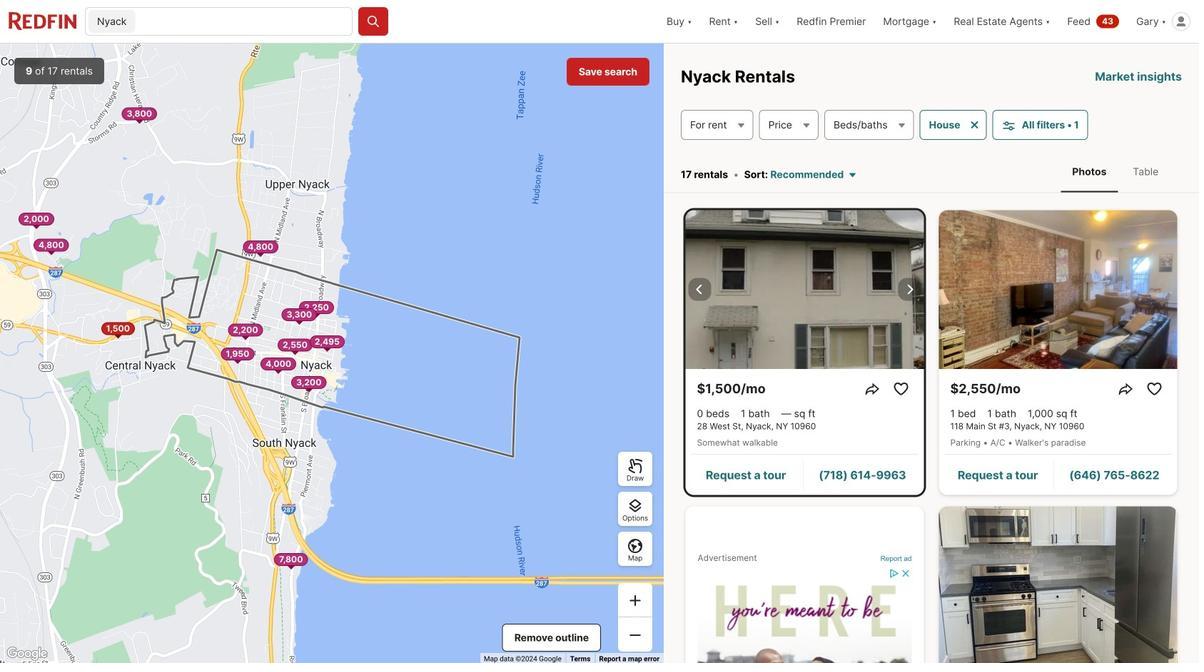 Task type: describe. For each thing, give the bounding box(es) containing it.
ad element
[[698, 568, 912, 663]]

share home image
[[864, 381, 882, 398]]

map region
[[0, 44, 664, 663]]

advertisement image
[[678, 501, 932, 663]]

add home to favorites image
[[893, 381, 910, 398]]

previous image
[[692, 281, 709, 298]]

Add home to favorites checkbox
[[1144, 378, 1166, 401]]

next image
[[902, 281, 919, 298]]



Task type: locate. For each thing, give the bounding box(es) containing it.
add home to favorites image
[[1146, 381, 1164, 398]]

Add home to favorites checkbox
[[890, 378, 913, 401]]

tab list
[[1050, 151, 1183, 192]]

share home image
[[1118, 381, 1135, 398]]

submit search image
[[366, 14, 381, 29]]

google image
[[4, 645, 51, 663]]

None search field
[[138, 8, 352, 36]]



Task type: vqa. For each thing, say whether or not it's contained in the screenshot.
Add home to favorites image within option
yes



